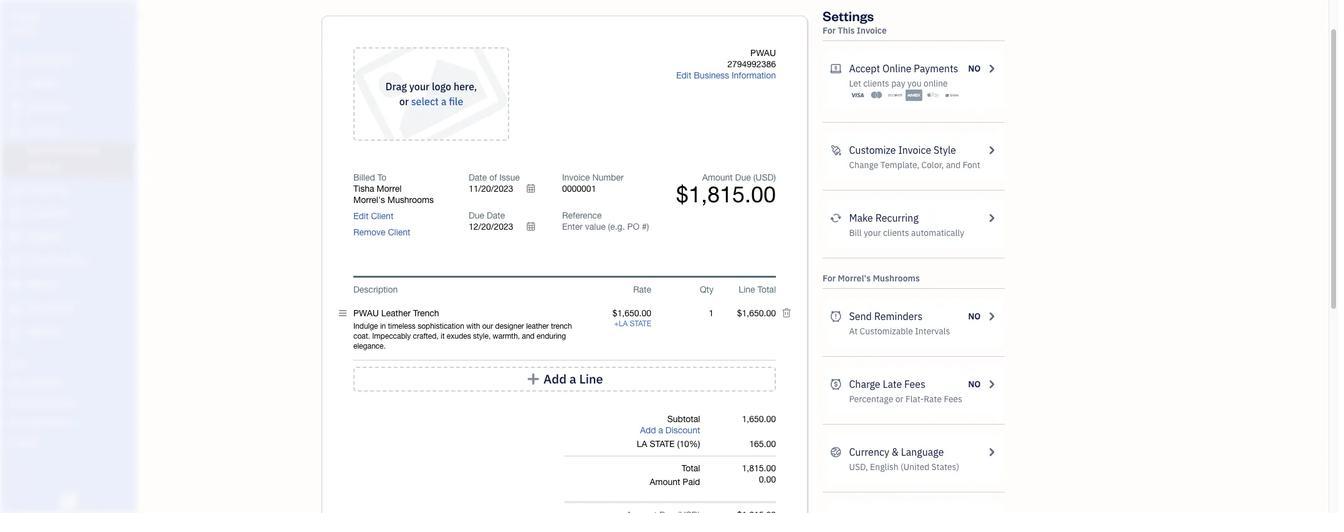 Task type: describe. For each thing, give the bounding box(es) containing it.
customize
[[850, 144, 896, 157]]

2 for from the top
[[823, 273, 836, 284]]

invoice image
[[8, 125, 23, 138]]

0 vertical spatial state
[[630, 320, 652, 329]]

0 vertical spatial rate
[[633, 285, 652, 295]]

charge
[[850, 378, 881, 391]]

pay
[[892, 78, 906, 89]]

charge late fees
[[850, 378, 926, 391]]

for inside settings for this invoice
[[823, 25, 836, 36]]

make
[[850, 212, 874, 224]]

bank image
[[944, 89, 961, 102]]

settings for this invoice
[[823, 7, 887, 36]]

at customizable intervals
[[850, 326, 951, 337]]

owner
[[10, 25, 33, 34]]

timer image
[[8, 255, 23, 267]]

bill
[[850, 228, 862, 239]]

tisha
[[354, 184, 374, 194]]

qty
[[700, 285, 714, 295]]

apple pay image
[[925, 89, 942, 102]]

let
[[850, 78, 862, 89]]

and
[[946, 160, 961, 171]]

due date 12/20/2023
[[469, 211, 514, 232]]

estimate image
[[8, 102, 23, 114]]

percentage
[[850, 394, 894, 405]]

drag your logo here , or select a file
[[386, 80, 477, 108]]

at
[[850, 326, 858, 337]]

money image
[[8, 279, 23, 291]]

english
[[871, 462, 899, 473]]

change
[[850, 160, 879, 171]]

edit business information button
[[677, 70, 776, 81]]

or inside drag your logo here , or select a file
[[399, 95, 409, 108]]

1 vertical spatial clients
[[884, 228, 910, 239]]

business
[[694, 70, 730, 80]]

latefees image
[[831, 377, 842, 392]]

reminders
[[875, 311, 923, 323]]

bars image
[[339, 308, 347, 319]]

invoice number
[[562, 173, 624, 183]]

online
[[883, 62, 912, 75]]

report image
[[8, 326, 23, 339]]

customizable
[[860, 326, 913, 337]]

due inside amount due ( usd ) $1,815.00
[[736, 173, 751, 183]]

send
[[850, 311, 872, 323]]

recurring
[[876, 212, 919, 224]]

edit inside pwau 2794992386 edit business information
[[677, 70, 692, 80]]

chevronright image for no
[[986, 377, 998, 392]]

drag
[[386, 80, 407, 93]]

1 vertical spatial morrel's
[[838, 273, 871, 284]]

remove client button
[[354, 227, 411, 238]]

change template, color, and font
[[850, 160, 981, 171]]

file
[[449, 95, 463, 108]]

add inside button
[[544, 372, 567, 387]]

Issue date in MM/DD/YYYY format text field
[[469, 184, 544, 194]]

online
[[924, 78, 948, 89]]

(10%)
[[677, 440, 700, 450]]

total amount paid
[[650, 464, 700, 488]]

to
[[378, 173, 387, 183]]

dashboard image
[[8, 54, 23, 67]]

discover image
[[887, 89, 904, 102]]

usd
[[756, 173, 774, 183]]

bill your clients automatically
[[850, 228, 965, 239]]

late
[[883, 378, 902, 391]]

bank connections image
[[9, 418, 133, 428]]

(united
[[901, 462, 930, 473]]

usd,
[[850, 462, 868, 473]]

line total
[[739, 285, 776, 295]]

paintbrush image
[[831, 143, 842, 158]]

style
[[934, 144, 957, 157]]

add a line
[[544, 372, 603, 387]]

billed
[[354, 173, 375, 183]]

a inside button
[[570, 372, 577, 387]]

percentage or flat-rate fees
[[850, 394, 963, 405]]

amount due ( usd ) $1,815.00
[[676, 173, 776, 208]]

3 chevronright image from the top
[[986, 211, 998, 226]]

0.00
[[759, 475, 776, 485]]

plus image
[[526, 373, 541, 386]]

currencyandlanguage image
[[831, 445, 842, 460]]

you
[[908, 78, 922, 89]]

pwau owner
[[10, 11, 39, 34]]

delete line item image
[[782, 308, 792, 319]]

subtotal add a discount la state (10%)
[[637, 415, 700, 450]]

select
[[411, 95, 439, 108]]

0 vertical spatial clients
[[864, 78, 890, 89]]

pwau 2794992386 edit business information
[[677, 48, 776, 80]]

client image
[[8, 78, 23, 90]]

american express image
[[906, 89, 923, 102]]

date inside due date 12/20/2023
[[487, 211, 505, 221]]

edit inside the billed to tisha morrel morrel's mushrooms edit client remove client
[[354, 211, 369, 221]]

no for charge late fees
[[969, 379, 981, 390]]

)
[[774, 173, 776, 183]]

1,815.00 0.00
[[742, 464, 776, 485]]

a inside 'subtotal add a discount la state (10%)'
[[659, 426, 663, 436]]

,
[[474, 80, 477, 93]]

let clients pay you online
[[850, 78, 948, 89]]

morrel's inside the billed to tisha morrel morrel's mushrooms edit client remove client
[[354, 195, 385, 205]]

make recurring
[[850, 212, 919, 224]]

font
[[963, 160, 981, 171]]

settings image
[[9, 438, 133, 448]]

edit client button
[[354, 211, 394, 222]]

2794992386
[[728, 59, 776, 69]]

1,815.00
[[742, 464, 776, 474]]

states)
[[932, 462, 960, 473]]

0 horizontal spatial invoice
[[562, 173, 590, 183]]

1 vertical spatial mushrooms
[[873, 273, 920, 284]]

items and services image
[[9, 398, 133, 408]]

freshbooks image
[[59, 494, 79, 509]]

due inside due date 12/20/2023
[[469, 211, 485, 221]]

+
[[615, 320, 619, 329]]

billed to tisha morrel morrel's mushrooms edit client remove client
[[354, 173, 434, 238]]

amount inside amount due ( usd ) $1,815.00
[[703, 173, 733, 183]]

payments
[[914, 62, 959, 75]]

paid
[[683, 478, 700, 488]]

automatically
[[912, 228, 965, 239]]



Task type: locate. For each thing, give the bounding box(es) containing it.
la down item rate (usd) text box
[[619, 320, 628, 329]]

line inside button
[[580, 372, 603, 387]]

1 horizontal spatial invoice
[[857, 25, 887, 36]]

0 horizontal spatial a
[[441, 95, 447, 108]]

Line Total (USD) text field
[[737, 309, 776, 319]]

total up line total (usd) text field
[[758, 285, 776, 295]]

apps image
[[9, 358, 133, 368]]

0 vertical spatial amount
[[703, 173, 733, 183]]

morrel's up send
[[838, 273, 871, 284]]

invoice up enter an invoice # text field
[[562, 173, 590, 183]]

invoice up change template, color, and font
[[899, 144, 932, 157]]

edit left business
[[677, 70, 692, 80]]

2 vertical spatial invoice
[[562, 173, 590, 183]]

1 vertical spatial add
[[640, 426, 656, 436]]

accept
[[850, 62, 881, 75]]

reference
[[562, 211, 602, 221]]

0 vertical spatial add
[[544, 372, 567, 387]]

1 horizontal spatial fees
[[944, 394, 963, 405]]

clients down accept
[[864, 78, 890, 89]]

intervals
[[915, 326, 951, 337]]

0 horizontal spatial or
[[399, 95, 409, 108]]

0 horizontal spatial rate
[[633, 285, 652, 295]]

amount inside total amount paid
[[650, 478, 681, 488]]

a inside drag your logo here , or select a file
[[441, 95, 447, 108]]

$1,815.00
[[676, 181, 776, 208]]

refresh image
[[831, 211, 842, 226]]

date of issue
[[469, 173, 520, 183]]

total up paid
[[682, 464, 700, 474]]

pwau inside main element
[[10, 11, 39, 24]]

client right the remove
[[388, 228, 411, 238]]

chevronright image
[[986, 61, 998, 76], [986, 143, 998, 158], [986, 211, 998, 226], [986, 309, 998, 324]]

add right the 'plus' icon at the bottom
[[544, 372, 567, 387]]

pwau for pwau 2794992386 edit business information
[[751, 48, 776, 58]]

chevronright image
[[986, 377, 998, 392], [986, 445, 998, 460]]

main element
[[0, 0, 168, 514]]

1 vertical spatial line
[[580, 372, 603, 387]]

color,
[[922, 160, 944, 171]]

1 vertical spatial state
[[650, 440, 675, 450]]

1 vertical spatial fees
[[944, 394, 963, 405]]

fees up flat-
[[905, 378, 926, 391]]

fees right flat-
[[944, 394, 963, 405]]

subtotal
[[668, 415, 700, 425]]

issue
[[500, 173, 520, 183]]

1 vertical spatial a
[[570, 372, 577, 387]]

logo
[[432, 80, 452, 93]]

team members image
[[9, 378, 133, 388]]

1 horizontal spatial la
[[637, 440, 648, 450]]

information
[[732, 70, 776, 80]]

description
[[354, 285, 398, 295]]

usd, english (united states)
[[850, 462, 960, 473]]

0 vertical spatial no
[[969, 63, 981, 74]]

currency
[[850, 446, 890, 459]]

due
[[736, 173, 751, 183], [469, 211, 485, 221]]

visa image
[[850, 89, 866, 102]]

1 horizontal spatial amount
[[703, 173, 733, 183]]

your up select
[[409, 80, 430, 93]]

for up latereminders icon
[[823, 273, 836, 284]]

0 vertical spatial client
[[371, 211, 394, 221]]

pwau
[[10, 11, 39, 24], [751, 48, 776, 58]]

1 horizontal spatial a
[[570, 372, 577, 387]]

0 horizontal spatial fees
[[905, 378, 926, 391]]

a
[[441, 95, 447, 108], [570, 372, 577, 387], [659, 426, 663, 436]]

3 no from the top
[[969, 379, 981, 390]]

0 horizontal spatial morrel's
[[354, 195, 385, 205]]

1 no from the top
[[969, 63, 981, 74]]

date
[[469, 173, 487, 183], [487, 211, 505, 221]]

1 horizontal spatial due
[[736, 173, 751, 183]]

2 horizontal spatial invoice
[[899, 144, 932, 157]]

morrel's
[[354, 195, 385, 205], [838, 273, 871, 284]]

line up line total (usd) text field
[[739, 285, 755, 295]]

add a line button
[[354, 367, 776, 392]]

0 vertical spatial mushrooms
[[388, 195, 434, 205]]

amount left '('
[[703, 173, 733, 183]]

1 vertical spatial rate
[[924, 394, 942, 405]]

1 horizontal spatial mushrooms
[[873, 273, 920, 284]]

(
[[754, 173, 756, 183]]

&
[[892, 446, 899, 459]]

number
[[593, 173, 624, 183]]

0 vertical spatial line
[[739, 285, 755, 295]]

1 horizontal spatial line
[[739, 285, 755, 295]]

latereminders image
[[831, 309, 842, 324]]

0 vertical spatial pwau
[[10, 11, 39, 24]]

rate down charge late fees
[[924, 394, 942, 405]]

project image
[[8, 231, 23, 244]]

1 horizontal spatial edit
[[677, 70, 692, 80]]

due left '('
[[736, 173, 751, 183]]

0 vertical spatial due
[[736, 173, 751, 183]]

date up 12/20/2023
[[487, 211, 505, 221]]

0 vertical spatial fees
[[905, 378, 926, 391]]

mastercard image
[[868, 89, 885, 102]]

1 chevronright image from the top
[[986, 61, 998, 76]]

1 for from the top
[[823, 25, 836, 36]]

Enter an Invoice # text field
[[562, 184, 597, 194]]

2 chevronright image from the top
[[986, 445, 998, 460]]

Enter an Item Description text field
[[354, 322, 589, 352]]

1 horizontal spatial your
[[864, 228, 882, 239]]

0 horizontal spatial mushrooms
[[388, 195, 434, 205]]

payment image
[[8, 184, 23, 196]]

fees
[[905, 378, 926, 391], [944, 394, 963, 405]]

expense image
[[8, 208, 23, 220]]

add left "discount"
[[640, 426, 656, 436]]

Item Quantity text field
[[696, 309, 714, 319]]

0 horizontal spatial due
[[469, 211, 485, 221]]

la inside 'subtotal add a discount la state (10%)'
[[637, 440, 648, 450]]

or down "drag"
[[399, 95, 409, 108]]

Item Rate (USD) text field
[[612, 309, 652, 319]]

state down item rate (usd) text box
[[630, 320, 652, 329]]

1 vertical spatial due
[[469, 211, 485, 221]]

add inside 'subtotal add a discount la state (10%)'
[[640, 426, 656, 436]]

state down add a discount button
[[650, 440, 675, 450]]

1 vertical spatial total
[[682, 464, 700, 474]]

morrel
[[377, 184, 402, 194]]

la
[[619, 320, 628, 329], [637, 440, 648, 450]]

a left "discount"
[[659, 426, 663, 436]]

edit
[[677, 70, 692, 80], [354, 211, 369, 221]]

currency & language
[[850, 446, 944, 459]]

0 horizontal spatial pwau
[[10, 11, 39, 24]]

invoice inside settings for this invoice
[[857, 25, 887, 36]]

your
[[409, 80, 430, 93], [864, 228, 882, 239]]

pwau inside pwau 2794992386 edit business information
[[751, 48, 776, 58]]

accept online payments
[[850, 62, 959, 75]]

0 vertical spatial your
[[409, 80, 430, 93]]

for morrel's mushrooms
[[823, 273, 920, 284]]

0 vertical spatial or
[[399, 95, 409, 108]]

amount
[[703, 173, 733, 183], [650, 478, 681, 488]]

1 horizontal spatial pwau
[[751, 48, 776, 58]]

send reminders
[[850, 311, 923, 323]]

no for accept online payments
[[969, 63, 981, 74]]

invoice right this
[[857, 25, 887, 36]]

language
[[901, 446, 944, 459]]

165.00
[[750, 440, 776, 450]]

pwau for pwau owner
[[10, 11, 39, 24]]

clients down recurring
[[884, 228, 910, 239]]

your inside drag your logo here , or select a file
[[409, 80, 430, 93]]

for
[[823, 25, 836, 36], [823, 273, 836, 284]]

clients
[[864, 78, 890, 89], [884, 228, 910, 239]]

remove
[[354, 228, 386, 238]]

of
[[490, 173, 497, 183]]

1 vertical spatial or
[[896, 394, 904, 405]]

2 horizontal spatial a
[[659, 426, 663, 436]]

for left this
[[823, 25, 836, 36]]

2 vertical spatial no
[[969, 379, 981, 390]]

12/20/2023
[[469, 222, 514, 232]]

0 horizontal spatial total
[[682, 464, 700, 474]]

your for drag
[[409, 80, 430, 93]]

customize invoice style
[[850, 144, 957, 157]]

discount
[[666, 426, 700, 436]]

a right the 'plus' icon at the bottom
[[570, 372, 577, 387]]

0 horizontal spatial edit
[[354, 211, 369, 221]]

template,
[[881, 160, 920, 171]]

total
[[758, 285, 776, 295], [682, 464, 700, 474]]

1 horizontal spatial add
[[640, 426, 656, 436]]

1 vertical spatial chevronright image
[[986, 445, 998, 460]]

1 vertical spatial invoice
[[899, 144, 932, 157]]

morrel's down the tisha
[[354, 195, 385, 205]]

1 vertical spatial your
[[864, 228, 882, 239]]

la down add a discount button
[[637, 440, 648, 450]]

0 vertical spatial edit
[[677, 70, 692, 80]]

0 horizontal spatial amount
[[650, 478, 681, 488]]

state
[[630, 320, 652, 329], [650, 440, 675, 450]]

1 vertical spatial date
[[487, 211, 505, 221]]

4 chevronright image from the top
[[986, 309, 998, 324]]

a left file
[[441, 95, 447, 108]]

mushrooms inside the billed to tisha morrel morrel's mushrooms edit client remove client
[[388, 195, 434, 205]]

no for send reminders
[[969, 311, 981, 322]]

add a discount button
[[640, 425, 700, 436]]

this
[[838, 25, 855, 36]]

0 vertical spatial la
[[619, 320, 628, 329]]

Reference Number text field
[[562, 222, 650, 232]]

rate up item rate (usd) text box
[[633, 285, 652, 295]]

due up 12/20/2023
[[469, 211, 485, 221]]

1 vertical spatial edit
[[354, 211, 369, 221]]

add
[[544, 372, 567, 387], [640, 426, 656, 436]]

settings
[[823, 7, 874, 24]]

1,650.00
[[742, 415, 776, 425]]

2 chevronright image from the top
[[986, 143, 998, 158]]

1 chevronright image from the top
[[986, 377, 998, 392]]

1 vertical spatial for
[[823, 273, 836, 284]]

1 vertical spatial client
[[388, 228, 411, 238]]

+ la state
[[615, 320, 652, 329]]

line right the 'plus' icon at the bottom
[[580, 372, 603, 387]]

total inside total amount paid
[[682, 464, 700, 474]]

state inside 'subtotal add a discount la state (10%)'
[[650, 440, 675, 450]]

line
[[739, 285, 755, 295], [580, 372, 603, 387]]

2 no from the top
[[969, 311, 981, 322]]

0 vertical spatial morrel's
[[354, 195, 385, 205]]

1 vertical spatial la
[[637, 440, 648, 450]]

12/20/2023 button
[[469, 221, 544, 233]]

your for bill
[[864, 228, 882, 239]]

chart image
[[8, 302, 23, 315]]

0 vertical spatial date
[[469, 173, 487, 183]]

1 vertical spatial no
[[969, 311, 981, 322]]

mushrooms down morrel
[[388, 195, 434, 205]]

0 vertical spatial chevronright image
[[986, 377, 998, 392]]

0 horizontal spatial your
[[409, 80, 430, 93]]

1 horizontal spatial morrel's
[[838, 273, 871, 284]]

1 horizontal spatial or
[[896, 394, 904, 405]]

date left of
[[469, 173, 487, 183]]

Enter an Item Name text field
[[354, 308, 589, 319]]

0 vertical spatial total
[[758, 285, 776, 295]]

1 horizontal spatial rate
[[924, 394, 942, 405]]

0 horizontal spatial add
[[544, 372, 567, 387]]

rate
[[633, 285, 652, 295], [924, 394, 942, 405]]

1 horizontal spatial total
[[758, 285, 776, 295]]

0 horizontal spatial la
[[619, 320, 628, 329]]

client up remove client button at the left top
[[371, 211, 394, 221]]

0 vertical spatial a
[[441, 95, 447, 108]]

chevronright image for currency & language
[[986, 445, 998, 460]]

onlinesales image
[[831, 61, 842, 76]]

client
[[371, 211, 394, 221], [388, 228, 411, 238]]

2 vertical spatial a
[[659, 426, 663, 436]]

amount left paid
[[650, 478, 681, 488]]

edit up the remove
[[354, 211, 369, 221]]

0 vertical spatial for
[[823, 25, 836, 36]]

pwau up the '2794992386'
[[751, 48, 776, 58]]

0 horizontal spatial line
[[580, 372, 603, 387]]

1 vertical spatial amount
[[650, 478, 681, 488]]

here
[[454, 80, 474, 93]]

1 vertical spatial pwau
[[751, 48, 776, 58]]

or left flat-
[[896, 394, 904, 405]]

your right bill on the top of page
[[864, 228, 882, 239]]

0 vertical spatial invoice
[[857, 25, 887, 36]]

mushrooms up reminders
[[873, 273, 920, 284]]

pwau up owner
[[10, 11, 39, 24]]



Task type: vqa. For each thing, say whether or not it's contained in the screenshot.
Settings link
no



